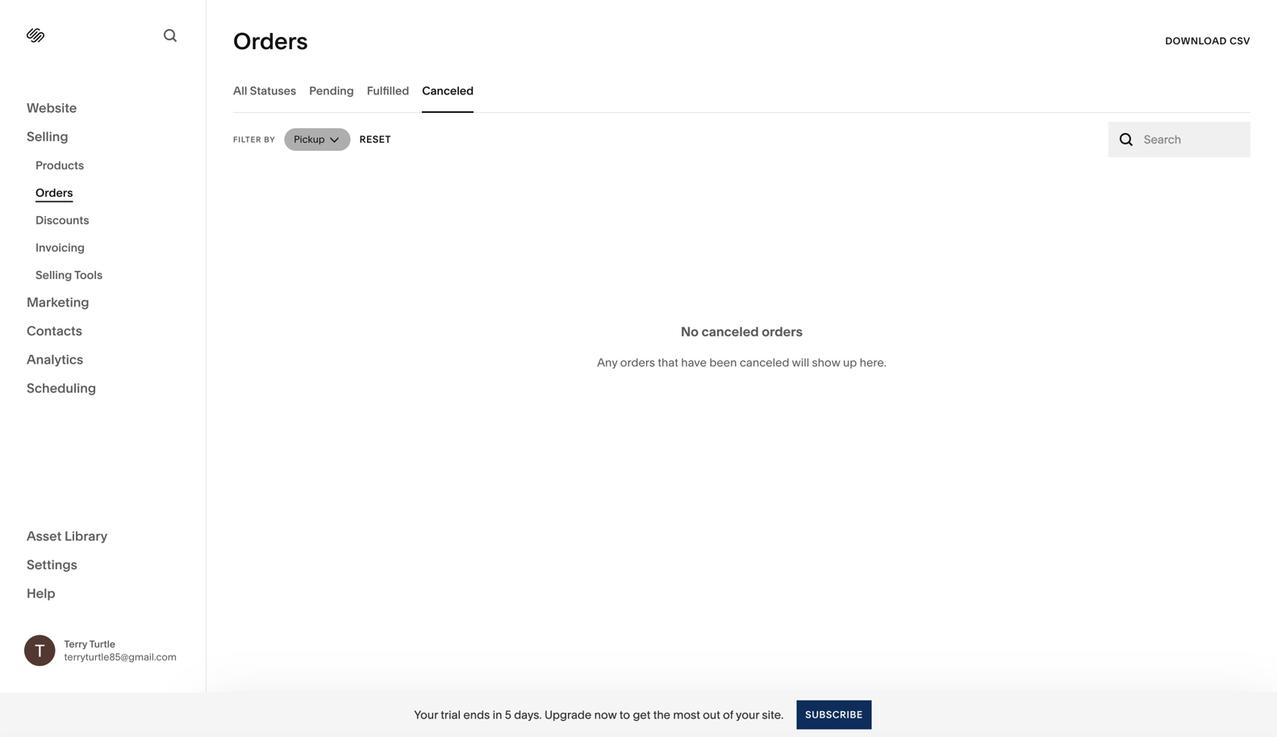 Task type: locate. For each thing, give the bounding box(es) containing it.
in
[[493, 709, 502, 722]]

0 horizontal spatial orders
[[620, 356, 655, 370]]

selling inside 'link'
[[27, 129, 68, 144]]

out
[[703, 709, 720, 722]]

pickup
[[294, 134, 325, 145]]

orders
[[762, 324, 803, 340], [620, 356, 655, 370]]

orders inside orders link
[[36, 186, 73, 200]]

show
[[812, 356, 841, 370]]

1 vertical spatial orders
[[620, 356, 655, 370]]

selling up marketing
[[36, 268, 72, 282]]

1 vertical spatial orders
[[36, 186, 73, 200]]

orders up will
[[762, 324, 803, 340]]

all statuses
[[233, 84, 296, 98]]

asset library
[[27, 529, 107, 544]]

orders
[[233, 27, 308, 55], [36, 186, 73, 200]]

asset
[[27, 529, 62, 544]]

1 horizontal spatial orders
[[762, 324, 803, 340]]

terry turtle terryturtle85@gmail.com
[[64, 639, 177, 663]]

pending button
[[309, 69, 354, 113]]

1 vertical spatial selling
[[36, 268, 72, 282]]

selling tools
[[36, 268, 103, 282]]

get
[[633, 709, 651, 722]]

selling for selling tools
[[36, 268, 72, 282]]

will
[[792, 356, 810, 370]]

all statuses button
[[233, 69, 296, 113]]

orders down products
[[36, 186, 73, 200]]

days.
[[514, 709, 542, 722]]

selling tools link
[[36, 261, 188, 289]]

selling down "website"
[[27, 129, 68, 144]]

terry
[[64, 639, 87, 650]]

asset library link
[[27, 528, 179, 547]]

canceled
[[702, 324, 759, 340], [740, 356, 790, 370]]

no canceled orders
[[681, 324, 803, 340]]

orders right any
[[620, 356, 655, 370]]

any orders that have been canceled will show up here.
[[597, 356, 887, 370]]

analytics link
[[27, 351, 179, 370]]

tab list
[[233, 69, 1251, 113]]

most
[[673, 709, 700, 722]]

your
[[736, 709, 760, 722]]

help link
[[27, 585, 55, 603]]

0 vertical spatial selling
[[27, 129, 68, 144]]

orders up statuses
[[233, 27, 308, 55]]

canceled up been
[[702, 324, 759, 340]]

the
[[653, 709, 671, 722]]

marketing link
[[27, 294, 179, 313]]

website link
[[27, 99, 179, 118]]

products
[[36, 159, 84, 172]]

trial
[[441, 709, 461, 722]]

0 horizontal spatial orders
[[36, 186, 73, 200]]

reset button
[[360, 125, 391, 154]]

that
[[658, 356, 679, 370]]

canceled
[[422, 84, 474, 98]]

statuses
[[250, 84, 296, 98]]

fulfilled button
[[367, 69, 409, 113]]

orders link
[[36, 179, 188, 207]]

contacts
[[27, 323, 82, 339]]

selling
[[27, 129, 68, 144], [36, 268, 72, 282]]

canceled left will
[[740, 356, 790, 370]]

no
[[681, 324, 699, 340]]

up
[[843, 356, 857, 370]]

discounts
[[36, 213, 89, 227]]

filter by
[[233, 135, 275, 144]]

0 vertical spatial orders
[[233, 27, 308, 55]]



Task type: describe. For each thing, give the bounding box(es) containing it.
subscribe
[[806, 709, 863, 721]]

filter
[[233, 135, 262, 144]]

here.
[[860, 356, 887, 370]]

download csv
[[1166, 35, 1251, 47]]

invoicing
[[36, 241, 85, 255]]

fulfilled
[[367, 84, 409, 98]]

canceled button
[[422, 69, 474, 113]]

scheduling link
[[27, 380, 179, 399]]

download
[[1166, 35, 1227, 47]]

5
[[505, 709, 511, 722]]

analytics
[[27, 352, 83, 368]]

site.
[[762, 709, 784, 722]]

have
[[681, 356, 707, 370]]

download csv button
[[1166, 27, 1251, 56]]

selling for selling
[[27, 129, 68, 144]]

settings link
[[27, 556, 179, 575]]

products link
[[36, 152, 188, 179]]

contacts link
[[27, 322, 179, 341]]

reset
[[360, 134, 391, 145]]

help
[[27, 586, 55, 602]]

marketing
[[27, 295, 89, 310]]

1 horizontal spatial orders
[[233, 27, 308, 55]]

invoicing link
[[36, 234, 188, 261]]

discounts link
[[36, 207, 188, 234]]

csv
[[1230, 35, 1251, 47]]

1 vertical spatial canceled
[[740, 356, 790, 370]]

turtle
[[89, 639, 115, 650]]

been
[[710, 356, 737, 370]]

terryturtle85@gmail.com
[[64, 651, 177, 663]]

scheduling
[[27, 380, 96, 396]]

library
[[65, 529, 107, 544]]

upgrade
[[545, 709, 592, 722]]

by
[[264, 135, 275, 144]]

tab list containing all statuses
[[233, 69, 1251, 113]]

now
[[594, 709, 617, 722]]

to
[[620, 709, 630, 722]]

settings
[[27, 557, 77, 573]]

any
[[597, 356, 618, 370]]

0 vertical spatial canceled
[[702, 324, 759, 340]]

Search field
[[1144, 131, 1242, 148]]

your trial ends in 5 days. upgrade now to get the most out of your site.
[[414, 709, 784, 722]]

of
[[723, 709, 734, 722]]

all
[[233, 84, 247, 98]]

website
[[27, 100, 77, 116]]

0 vertical spatial orders
[[762, 324, 803, 340]]

ends
[[464, 709, 490, 722]]

your
[[414, 709, 438, 722]]

tools
[[74, 268, 103, 282]]

selling link
[[27, 128, 179, 147]]

pending
[[309, 84, 354, 98]]

subscribe button
[[797, 701, 872, 730]]

pickup button
[[284, 128, 351, 151]]



Task type: vqa. For each thing, say whether or not it's contained in the screenshot.
Very satisfactory element
no



